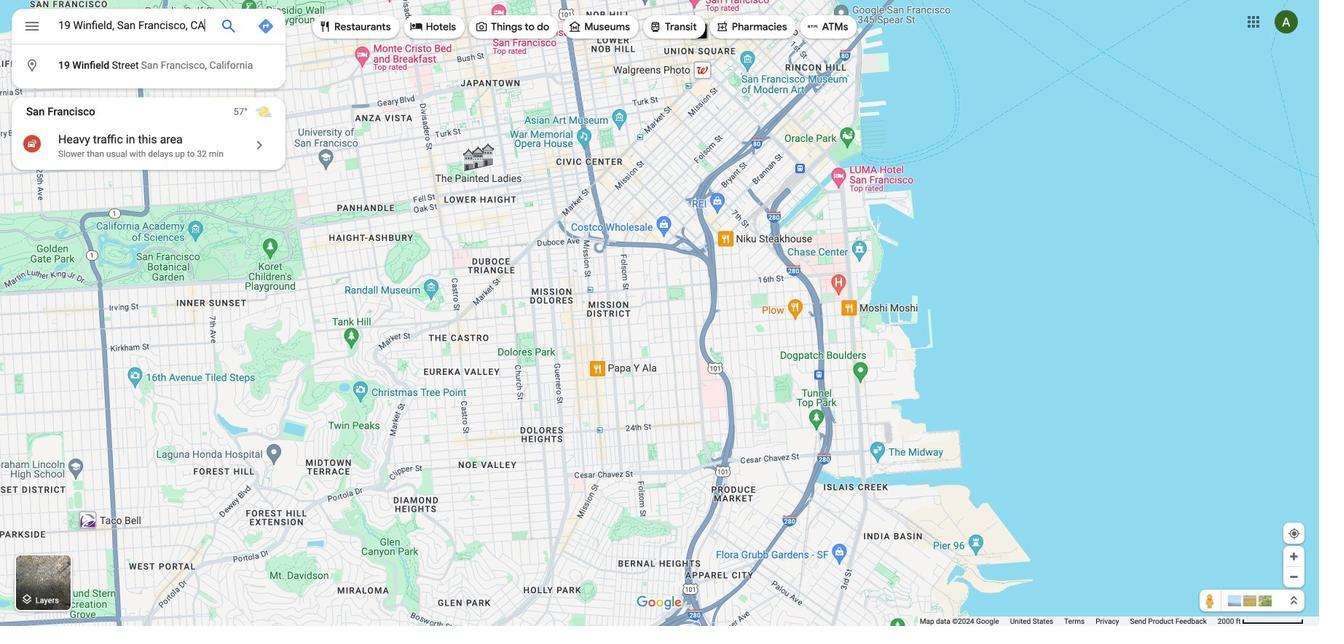 Task type: vqa. For each thing, say whether or not it's contained in the screenshot.
Mostly cloudy icon
yes



Task type: locate. For each thing, give the bounding box(es) containing it.
cell inside google maps element
[[12, 54, 276, 78]]

None search field
[[12, 9, 286, 89]]

none field inside search google maps field
[[58, 17, 208, 34]]

cell
[[12, 54, 276, 78]]

zoom out image
[[1289, 572, 1300, 583]]

zoom in image
[[1289, 552, 1300, 563]]

google maps element
[[0, 0, 1320, 627]]

None field
[[58, 17, 208, 34]]



Task type: describe. For each thing, give the bounding box(es) containing it.
show your location image
[[1288, 528, 1302, 541]]

none search field inside google maps element
[[12, 9, 286, 89]]

mostly cloudy image
[[255, 103, 273, 121]]

Search Google Maps field
[[12, 9, 286, 48]]

san francisco weather group
[[234, 97, 286, 126]]

google account: augustus odena  
(augustus@adept.ai) image
[[1275, 10, 1299, 34]]

san francisco region
[[12, 97, 286, 170]]

show street view coverage image
[[1200, 590, 1222, 612]]



